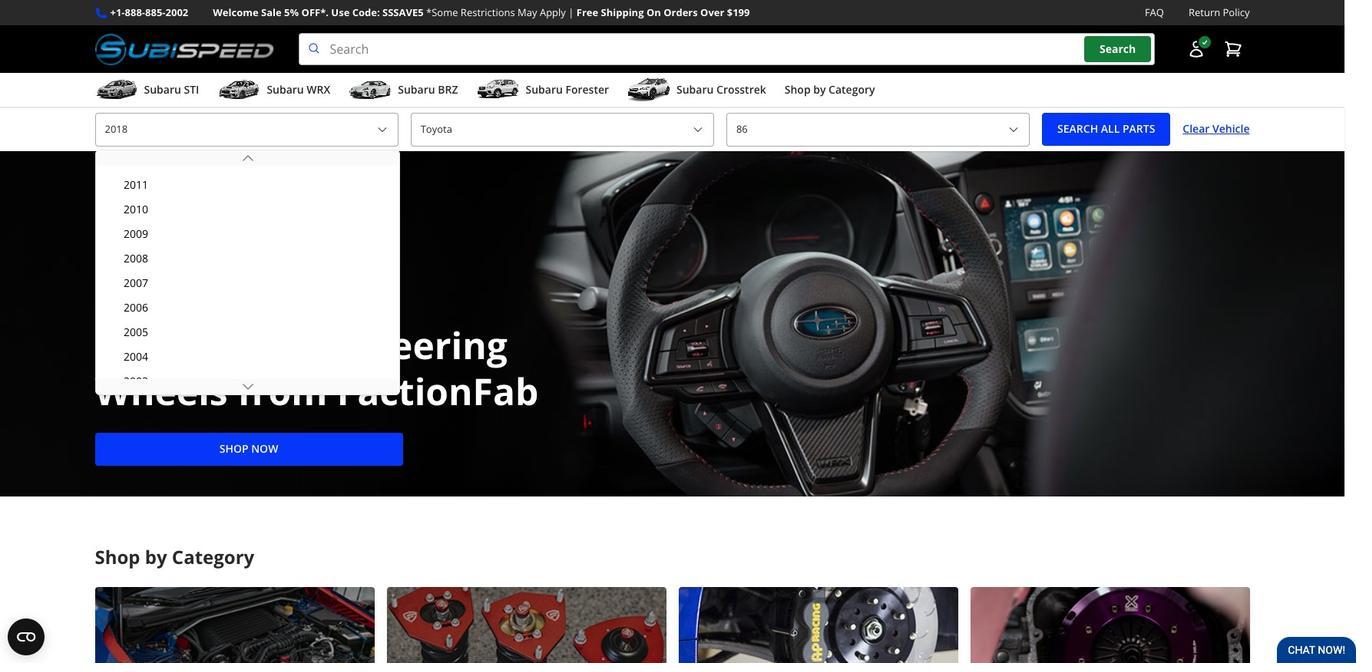 Task type: vqa. For each thing, say whether or not it's contained in the screenshot.
5%
yes



Task type: describe. For each thing, give the bounding box(es) containing it.
off*.
[[302, 5, 329, 19]]

faq link
[[1145, 5, 1165, 21]]

by
[[145, 544, 167, 570]]

885-
[[145, 5, 166, 19]]

shop by category
[[95, 544, 254, 570]]

return policy
[[1189, 5, 1250, 19]]

2004
[[124, 350, 148, 364]]

sale
[[261, 5, 282, 19]]

orders
[[664, 5, 698, 19]]

shop
[[95, 544, 140, 570]]

$199
[[727, 5, 750, 19]]

free
[[577, 5, 599, 19]]

2002
[[166, 5, 188, 19]]

search input field
[[299, 33, 1155, 65]]

restrictions
[[461, 5, 515, 19]]

+1-
[[110, 5, 125, 19]]

on
[[647, 5, 661, 19]]

use
[[331, 5, 350, 19]]

apply
[[540, 5, 566, 19]]

2006
[[124, 300, 148, 315]]

shop now
[[219, 442, 278, 456]]

+1-888-885-2002 link
[[110, 5, 188, 21]]

category
[[172, 544, 254, 570]]

shop now link
[[95, 433, 403, 466]]

2009
[[124, 227, 148, 241]]

*some
[[426, 5, 458, 19]]

faq
[[1145, 5, 1165, 19]]



Task type: locate. For each thing, give the bounding box(es) containing it.
search
[[1100, 42, 1136, 56]]

welcome sale 5% off*. use code: sssave5
[[213, 5, 424, 19]]

over
[[701, 5, 725, 19]]

888-
[[125, 5, 145, 19]]

|
[[569, 5, 574, 19]]

now
[[251, 442, 278, 456]]

+1-888-885-2002
[[110, 5, 188, 19]]

5%
[[284, 5, 299, 19]]

return policy link
[[1189, 5, 1250, 21]]

list box containing 2012
[[95, 148, 400, 396]]

code:
[[352, 5, 380, 19]]

open widget image
[[8, 619, 45, 656]]

return
[[1189, 5, 1221, 19]]

shop
[[219, 442, 249, 456]]

shipping
[[601, 5, 644, 19]]

*some restrictions may apply | free shipping on orders over $199
[[426, 5, 750, 19]]

search button
[[1085, 36, 1152, 62]]

welcome
[[213, 5, 259, 19]]

2012
[[124, 153, 148, 167]]

2005
[[124, 325, 148, 340]]

list box
[[95, 148, 400, 396]]

2011
[[124, 177, 148, 192]]

2010
[[124, 202, 148, 217]]

sssave5
[[383, 5, 424, 19]]

2007
[[124, 276, 148, 290]]

policy
[[1223, 5, 1250, 19]]

2003 option
[[99, 369, 397, 394]]

may
[[518, 5, 537, 19]]

2003
[[124, 374, 148, 389]]

2008
[[124, 251, 148, 266]]



